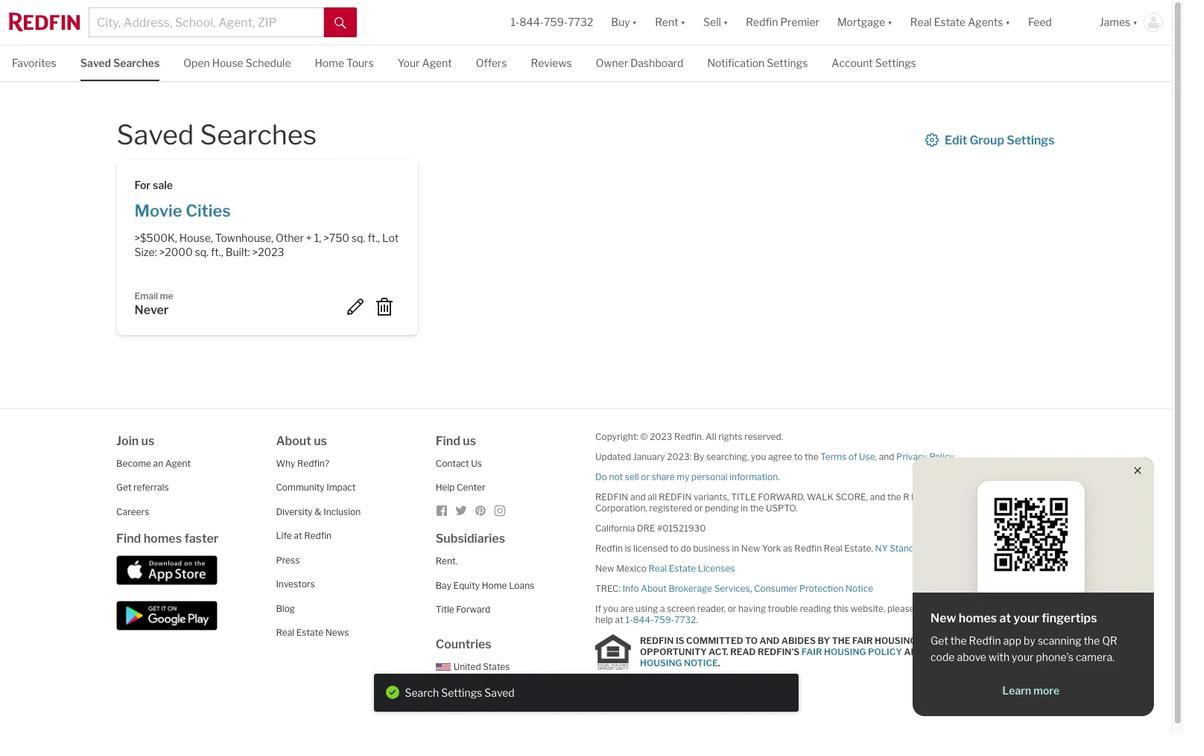 Task type: locate. For each thing, give the bounding box(es) containing it.
operating
[[930, 543, 972, 554]]

844- left a
[[633, 614, 654, 626]]

us up redfin? on the bottom left of page
[[314, 434, 327, 448]]

and right score,
[[870, 492, 886, 503]]

0 vertical spatial your
[[1014, 612, 1040, 626]]

1 vertical spatial find
[[116, 532, 141, 546]]

redfin down &
[[304, 531, 332, 542]]

consumer
[[754, 583, 798, 594]]

settings inside section
[[441, 687, 482, 699]]

0 horizontal spatial housing
[[640, 658, 682, 669]]

homes up the download the redfin app on the apple app store image at the left of the page
[[144, 532, 182, 546]]

redfin facebook image
[[436, 505, 448, 517]]

your
[[1014, 612, 1040, 626], [1012, 651, 1034, 664]]

your down by
[[1012, 651, 1034, 664]]

at inside if you are using a screen reader, or having trouble reading this website, please call redfin customer support for help at
[[615, 614, 624, 626]]

1 vertical spatial 1-
[[626, 614, 633, 626]]

0 horizontal spatial ,
[[751, 583, 752, 594]]

estate
[[934, 16, 966, 29], [669, 563, 696, 574], [296, 628, 324, 639]]

the up camera.
[[1084, 635, 1100, 648]]

owner dashboard
[[596, 57, 684, 69]]

housing inside redfin is committed to and abides by the fair housing act and equal opportunity act. read redfin's
[[875, 636, 917, 647]]

0 vertical spatial are
[[938, 492, 952, 503]]

0 vertical spatial estate
[[934, 16, 966, 29]]

1 vertical spatial in
[[732, 543, 740, 554]]

settings for notification settings
[[767, 57, 808, 69]]

at right life
[[294, 531, 302, 542]]

open house schedule link
[[184, 45, 291, 79]]

saved inside section
[[485, 687, 515, 699]]

new up trec:
[[595, 563, 615, 574]]

trademarks
[[954, 492, 1002, 503]]

size:
[[135, 246, 157, 259]]

or left pending
[[695, 503, 703, 514]]

updated january 2023: by searching, you agree to the terms of use , and privacy policy .
[[595, 451, 956, 462]]

0 vertical spatial new
[[741, 543, 761, 554]]

3 us from the left
[[463, 434, 476, 448]]

0 vertical spatial you
[[751, 451, 766, 462]]

real down licensed
[[649, 563, 667, 574]]

▾ right agents
[[1006, 16, 1011, 29]]

1 horizontal spatial 759-
[[654, 614, 675, 626]]

of inside "redfin and all redfin variants, title forward, walk score, and the r logos, are trademarks of redfin corporation, registered or pending in the uspto."
[[1004, 492, 1012, 503]]

real estate agents ▾ button
[[902, 0, 1020, 45]]

settings inside "link"
[[767, 57, 808, 69]]

real inside dropdown button
[[911, 16, 932, 29]]

▾ right sell
[[724, 16, 728, 29]]

about up using
[[641, 583, 667, 594]]

real right mortgage ▾
[[911, 16, 932, 29]]

>2023
[[252, 246, 284, 259]]

search settings saved section
[[374, 674, 799, 713]]

settings for account settings
[[876, 57, 917, 69]]

in left local
[[614, 682, 622, 694]]

and up code
[[940, 636, 960, 647]]

0 horizontal spatial 759-
[[544, 16, 568, 29]]

the right the by
[[832, 636, 851, 647]]

1 vertical spatial get
[[931, 635, 949, 648]]

fair housing policy and the
[[802, 647, 947, 658]]

about us
[[276, 434, 327, 448]]

buy ▾
[[611, 16, 637, 29]]

at up app at the right bottom of the page
[[1000, 612, 1011, 626]]

saved right favorites
[[80, 57, 111, 69]]

business
[[693, 543, 730, 554]]

to left do
[[670, 543, 679, 554]]

about up the why
[[276, 434, 311, 448]]

new up act
[[931, 612, 957, 626]]

2 horizontal spatial new
[[931, 612, 957, 626]]

759- for 1-844-759-7732 .
[[654, 614, 675, 626]]

3 ▾ from the left
[[724, 16, 728, 29]]

1 horizontal spatial homes
[[959, 612, 997, 626]]

844- for 1-844-759-7732 .
[[633, 614, 654, 626]]

new for new homes at your fingertips
[[931, 612, 957, 626]]

2 horizontal spatial saved
[[485, 687, 515, 699]]

0 vertical spatial in
[[741, 503, 748, 514]]

0 horizontal spatial get
[[116, 482, 132, 493]]

get for get referrals
[[116, 482, 132, 493]]

0 vertical spatial 1-844-759-7732 link
[[511, 16, 594, 29]]

us
[[141, 434, 155, 448], [314, 434, 327, 448], [463, 434, 476, 448]]

5 ▾ from the left
[[1006, 16, 1011, 29]]

1 horizontal spatial estate
[[669, 563, 696, 574]]

0 horizontal spatial are
[[621, 603, 634, 614]]

all
[[648, 492, 657, 503]]

searches down schedule
[[200, 119, 317, 151]]

2 horizontal spatial or
[[728, 603, 737, 614]]

1 horizontal spatial agent
[[422, 57, 452, 69]]

or inside if you are using a screen reader, or having trouble reading this website, please call redfin customer support for help at
[[728, 603, 737, 614]]

licensed
[[634, 543, 668, 554]]

corporation,
[[595, 503, 648, 514]]

buy
[[611, 16, 630, 29]]

7732 for 1-844-759-7732 .
[[675, 614, 696, 626]]

1 horizontal spatial and
[[904, 647, 925, 658]]

help
[[595, 614, 613, 626]]

0 horizontal spatial us
[[141, 434, 155, 448]]

1 vertical spatial about
[[641, 583, 667, 594]]

. right screen
[[696, 614, 698, 626]]

1 horizontal spatial 7732
[[675, 614, 696, 626]]

get inside get the redfin app by scanning the qr code above with your phone's camera.
[[931, 635, 949, 648]]

dashboard
[[631, 57, 684, 69]]

0 horizontal spatial estate
[[296, 628, 324, 639]]

saved searches link
[[80, 45, 160, 79]]

, left privacy at the right of the page
[[875, 451, 877, 462]]

0 horizontal spatial homes
[[144, 532, 182, 546]]

press
[[276, 555, 300, 566]]

1 vertical spatial estate
[[669, 563, 696, 574]]

redfin right the trademarks on the right bottom of the page
[[1014, 492, 1042, 503]]

1 horizontal spatial get
[[931, 635, 949, 648]]

settings down redfin premier button
[[767, 57, 808, 69]]

rent ▾
[[655, 16, 686, 29]]

of left use
[[849, 451, 857, 462]]

0 vertical spatial sq.
[[352, 232, 366, 244]]

1 horizontal spatial in
[[732, 543, 740, 554]]

2 horizontal spatial fair
[[1028, 647, 1049, 658]]

reader,
[[697, 603, 726, 614]]

City, Address, School, Agent, ZIP search field
[[89, 7, 324, 37]]

new for new mexico real estate licenses
[[595, 563, 615, 574]]

cities
[[186, 201, 231, 220]]

1 horizontal spatial 844-
[[633, 614, 654, 626]]

0 vertical spatial 844-
[[520, 16, 544, 29]]

2 horizontal spatial us
[[463, 434, 476, 448]]

find down the careers button
[[116, 532, 141, 546]]

contact us
[[436, 458, 482, 469]]

settings down united
[[441, 687, 482, 699]]

redfin down 1-844-759-7732 .
[[640, 636, 674, 647]]

in right pending
[[741, 503, 748, 514]]

homes for find
[[144, 532, 182, 546]]

estate down do
[[669, 563, 696, 574]]

0 horizontal spatial and
[[760, 636, 780, 647]]

1 horizontal spatial housing
[[824, 647, 866, 658]]

real left the estate.
[[824, 543, 843, 554]]

and right to
[[760, 636, 780, 647]]

redfin inside if you are using a screen reader, or having trouble reading this website, please call redfin customer support for help at
[[933, 603, 960, 614]]

your up by
[[1014, 612, 1040, 626]]

redfin twitter image
[[455, 505, 467, 517]]

the inside redfin is committed to and abides by the fair housing act and equal opportunity act. read redfin's
[[832, 636, 851, 647]]

1-844-759-7732 link up reviews link
[[511, 16, 594, 29]]

sq.
[[352, 232, 366, 244], [195, 246, 209, 259]]

currency
[[645, 682, 682, 694]]

1 vertical spatial of
[[1004, 492, 1012, 503]]

2 vertical spatial saved
[[485, 687, 515, 699]]

6 ▾ from the left
[[1133, 16, 1138, 29]]

searches left open
[[113, 57, 160, 69]]

mortgage ▾ button
[[838, 0, 893, 45]]

redfin right the 'as'
[[795, 543, 822, 554]]

my
[[677, 471, 690, 483]]

bay equity home loans button
[[436, 580, 535, 591]]

the
[[805, 451, 819, 462], [888, 492, 902, 503], [750, 503, 764, 514], [951, 635, 967, 648], [1084, 635, 1100, 648]]

settings for search settings saved
[[441, 687, 482, 699]]

▾
[[633, 16, 637, 29], [681, 16, 686, 29], [724, 16, 728, 29], [888, 16, 893, 29], [1006, 16, 1011, 29], [1133, 16, 1138, 29]]

get up code
[[931, 635, 949, 648]]

the left the r
[[888, 492, 902, 503]]

or right the sell on the right
[[641, 471, 650, 483]]

rent.
[[436, 556, 458, 567]]

0 horizontal spatial 7732
[[568, 16, 594, 29]]

get up careers
[[116, 482, 132, 493]]

estate left agents
[[934, 16, 966, 29]]

estate inside dropdown button
[[934, 16, 966, 29]]

1 us from the left
[[141, 434, 155, 448]]

redfin.
[[675, 431, 704, 442]]

0 horizontal spatial 1-
[[511, 16, 520, 29]]

a
[[660, 603, 665, 614]]

agent inside your agent link
[[422, 57, 452, 69]]

0 horizontal spatial find
[[116, 532, 141, 546]]

1 horizontal spatial 1-844-759-7732 link
[[626, 614, 696, 626]]

7732 up is
[[675, 614, 696, 626]]

▾ right james
[[1133, 16, 1138, 29]]

estate left news
[[296, 628, 324, 639]]

2 vertical spatial in
[[614, 682, 622, 694]]

to
[[794, 451, 803, 462], [670, 543, 679, 554]]

0 horizontal spatial agent
[[165, 458, 191, 469]]

0 horizontal spatial saved
[[80, 57, 111, 69]]

submit search image
[[335, 17, 347, 29]]

reading
[[800, 603, 832, 614]]

0 vertical spatial find
[[436, 434, 461, 448]]

redfin inside button
[[746, 16, 778, 29]]

1 horizontal spatial are
[[938, 492, 952, 503]]

1 horizontal spatial saved
[[117, 119, 194, 151]]

real estate agents ▾ link
[[911, 0, 1011, 45]]

1 horizontal spatial home
[[482, 580, 507, 591]]

terms of use link
[[821, 451, 875, 462]]

saved up for sale at top left
[[117, 119, 194, 151]]

protection
[[800, 583, 844, 594]]

are right logos,
[[938, 492, 952, 503]]

▾ for rent ▾
[[681, 16, 686, 29]]

0 horizontal spatial home
[[315, 57, 344, 69]]

inclusion
[[324, 506, 361, 518]]

in
[[741, 503, 748, 514], [732, 543, 740, 554], [614, 682, 622, 694]]

use
[[859, 451, 875, 462]]

us for about us
[[314, 434, 327, 448]]

new york state fair housing notice link
[[640, 647, 1049, 669]]

real
[[911, 16, 932, 29], [824, 543, 843, 554], [649, 563, 667, 574], [276, 628, 295, 639]]

saved down states
[[485, 687, 515, 699]]

1 horizontal spatial to
[[794, 451, 803, 462]]

sq. down house,
[[195, 246, 209, 259]]

fair
[[853, 636, 873, 647], [802, 647, 822, 658], [1028, 647, 1049, 658]]

0 horizontal spatial 844-
[[520, 16, 544, 29]]

2 vertical spatial or
[[728, 603, 737, 614]]

redfin for is
[[640, 636, 674, 647]]

home left tours
[[315, 57, 344, 69]]

0 vertical spatial or
[[641, 471, 650, 483]]

agent right an
[[165, 458, 191, 469]]

2023:
[[667, 451, 692, 462]]

redfin
[[746, 16, 778, 29], [1014, 492, 1042, 503], [304, 531, 332, 542], [595, 543, 623, 554], [795, 543, 822, 554], [933, 603, 960, 614], [969, 635, 1001, 648]]

. down "agree"
[[778, 471, 780, 483]]

or inside "redfin and all redfin variants, title forward, walk score, and the r logos, are trademarks of redfin corporation, registered or pending in the uspto."
[[695, 503, 703, 514]]

mortgage ▾
[[838, 16, 893, 29]]

▾ right rent
[[681, 16, 686, 29]]

0 vertical spatial 7732
[[568, 16, 594, 29]]

settings right account
[[876, 57, 917, 69]]

1-844-759-7732 link up is
[[626, 614, 696, 626]]

7732 left buy
[[568, 16, 594, 29]]

. right privacy at the right of the page
[[954, 451, 956, 462]]

walk
[[807, 492, 834, 503]]

find up contact
[[436, 434, 461, 448]]

homes up equal at the right bottom of the page
[[959, 612, 997, 626]]

code
[[931, 651, 955, 664]]

search settings saved
[[405, 687, 515, 699]]

1 horizontal spatial 1-
[[626, 614, 633, 626]]

fair inside redfin is committed to and abides by the fair housing act and equal opportunity act. read redfin's
[[853, 636, 873, 647]]

redfin left premier on the top right of page
[[746, 16, 778, 29]]

844- for 1-844-759-7732
[[520, 16, 544, 29]]

1- for 1-844-759-7732
[[511, 16, 520, 29]]

2 vertical spatial estate
[[296, 628, 324, 639]]

0 horizontal spatial the
[[832, 636, 851, 647]]

home left loans
[[482, 580, 507, 591]]

2 vertical spatial new
[[931, 612, 957, 626]]

of
[[849, 451, 857, 462], [1004, 492, 1012, 503]]

get the redfin app by scanning the qr code above with your phone's camera.
[[931, 635, 1118, 664]]

▾ right mortgage
[[888, 16, 893, 29]]

2 ▾ from the left
[[681, 16, 686, 29]]

1 horizontal spatial find
[[436, 434, 461, 448]]

0 vertical spatial saved
[[80, 57, 111, 69]]

customer
[[962, 603, 1004, 614]]

january
[[633, 451, 665, 462]]

us flag image
[[436, 664, 451, 672]]

to right "agree"
[[794, 451, 803, 462]]

844- up reviews link
[[520, 16, 544, 29]]

, up having
[[751, 583, 752, 594]]

new left the york
[[741, 543, 761, 554]]

redfin premier
[[746, 16, 820, 29]]

countries
[[436, 638, 492, 652]]

redfin down the not
[[595, 492, 629, 503]]

0 horizontal spatial about
[[276, 434, 311, 448]]

2 horizontal spatial housing
[[875, 636, 917, 647]]

you right if
[[603, 603, 619, 614]]

notice
[[684, 658, 718, 669]]

you up information
[[751, 451, 766, 462]]

0 horizontal spatial 1-844-759-7732 link
[[511, 16, 594, 29]]

redfin right call
[[933, 603, 960, 614]]

premier
[[781, 16, 820, 29]]

and left all
[[630, 492, 646, 503]]

1 ▾ from the left
[[633, 16, 637, 29]]

or down services
[[728, 603, 737, 614]]

4 ▾ from the left
[[888, 16, 893, 29]]

0 horizontal spatial you
[[603, 603, 619, 614]]

settings right group
[[1007, 133, 1055, 148]]

2 horizontal spatial in
[[741, 503, 748, 514]]

redfin up above
[[969, 635, 1001, 648]]

james
[[1100, 16, 1131, 29]]

ft., left built:
[[211, 246, 223, 259]]

if
[[595, 603, 601, 614]]

1 vertical spatial ,
[[751, 583, 752, 594]]

about
[[276, 434, 311, 448], [641, 583, 667, 594]]

new
[[947, 647, 969, 658]]

of right the trademarks on the right bottom of the page
[[1004, 492, 1012, 503]]

0 horizontal spatial new
[[595, 563, 615, 574]]

0 vertical spatial 1-
[[511, 16, 520, 29]]

not
[[609, 471, 623, 483]]

and left code
[[904, 647, 925, 658]]

at right help
[[615, 614, 624, 626]]

join
[[116, 434, 139, 448]]

us right join
[[141, 434, 155, 448]]

having
[[739, 603, 766, 614]]

sq. right the >750
[[352, 232, 366, 244]]

and right use
[[879, 451, 895, 462]]

2 us from the left
[[314, 434, 327, 448]]

are left using
[[621, 603, 634, 614]]

life
[[276, 531, 292, 542]]

agent right your
[[422, 57, 452, 69]]

favorites link
[[12, 45, 56, 79]]

housing inside new york state fair housing notice
[[640, 658, 682, 669]]

redfin pinterest image
[[475, 505, 486, 517]]

0 vertical spatial searches
[[113, 57, 160, 69]]

get referrals button
[[116, 482, 169, 493]]

are inside if you are using a screen reader, or having trouble reading this website, please call redfin customer support for help at
[[621, 603, 634, 614]]

us up us
[[463, 434, 476, 448]]

real estate news button
[[276, 628, 349, 639]]

1 vertical spatial or
[[695, 503, 703, 514]]

1 horizontal spatial sq.
[[352, 232, 366, 244]]

1 vertical spatial 1-844-759-7732 link
[[626, 614, 696, 626]]

share
[[652, 471, 675, 483]]

in right business
[[732, 543, 740, 554]]

faster
[[184, 532, 219, 546]]

1 vertical spatial searches
[[200, 119, 317, 151]]

title forward button
[[436, 604, 491, 616]]

0 vertical spatial of
[[849, 451, 857, 462]]

the left new
[[926, 647, 945, 658]]

copyright: © 2023 redfin. all rights reserved.
[[595, 431, 783, 442]]

estate for news
[[296, 628, 324, 639]]

>750
[[324, 232, 350, 244]]

prices
[[586, 682, 612, 694]]

▾ right buy
[[633, 16, 637, 29]]

1 horizontal spatial the
[[926, 647, 945, 658]]

and
[[879, 451, 895, 462], [630, 492, 646, 503], [870, 492, 886, 503]]

0 vertical spatial ft.,
[[368, 232, 380, 244]]

redfin inside redfin is committed to and abides by the fair housing act and equal opportunity act. read redfin's
[[640, 636, 674, 647]]

1 vertical spatial 844-
[[633, 614, 654, 626]]

0 vertical spatial 759-
[[544, 16, 568, 29]]

ft., left lot
[[368, 232, 380, 244]]

real down blog button
[[276, 628, 295, 639]]

redfin down my
[[659, 492, 692, 503]]

bay equity home loans
[[436, 580, 535, 591]]



Task type: describe. For each thing, give the bounding box(es) containing it.
▾ inside dropdown button
[[1006, 16, 1011, 29]]

careers
[[116, 506, 149, 518]]

the left terms
[[805, 451, 819, 462]]

by
[[818, 636, 830, 647]]

the up above
[[951, 635, 967, 648]]

local
[[624, 682, 643, 694]]

search
[[405, 687, 439, 699]]

become
[[116, 458, 151, 469]]

canadian flag image
[[436, 683, 451, 690]]

state
[[998, 647, 1027, 658]]

0 horizontal spatial to
[[670, 543, 679, 554]]

rent ▾ button
[[646, 0, 695, 45]]

california
[[595, 523, 635, 534]]

2 horizontal spatial and
[[940, 636, 960, 647]]

standard
[[890, 543, 928, 554]]

0 horizontal spatial of
[[849, 451, 857, 462]]

act
[[919, 636, 938, 647]]

homes for new
[[959, 612, 997, 626]]

sell ▾ button
[[704, 0, 728, 45]]

1 vertical spatial sq.
[[195, 246, 209, 259]]

0 vertical spatial to
[[794, 451, 803, 462]]

information
[[730, 471, 778, 483]]

blog button
[[276, 603, 295, 614]]

home tours link
[[315, 45, 374, 79]]

notification settings link
[[708, 45, 808, 79]]

is
[[676, 636, 685, 647]]

▾ for buy ▾
[[633, 16, 637, 29]]

services
[[714, 583, 751, 594]]

find for find us
[[436, 434, 461, 448]]

trouble
[[768, 603, 798, 614]]

privacy policy link
[[897, 451, 954, 462]]

you inside if you are using a screen reader, or having trouble reading this website, please call redfin customer support for help at
[[603, 603, 619, 614]]

fair inside new york state fair housing notice
[[1028, 647, 1049, 658]]

>$500k, house, townhouse, other + 1, >750 sq. ft., lot size: >2000 sq. ft., built: >2023
[[135, 232, 399, 259]]

estate for agents
[[934, 16, 966, 29]]

r
[[904, 492, 910, 503]]

real estate licenses link
[[649, 563, 735, 574]]

1 vertical spatial saved
[[117, 119, 194, 151]]

careers button
[[116, 506, 149, 518]]

the left uspto.
[[750, 503, 764, 514]]

▾ for sell ▾
[[724, 16, 728, 29]]

. down committed
[[718, 658, 720, 669]]

united
[[454, 661, 481, 673]]

1 horizontal spatial searches
[[200, 119, 317, 151]]

contact
[[436, 458, 469, 469]]

home tours
[[315, 57, 374, 69]]

#01521930
[[657, 523, 706, 534]]

ny standard operating procedures link
[[875, 543, 1022, 554]]

us for join us
[[141, 434, 155, 448]]

searching,
[[707, 451, 749, 462]]

rights
[[719, 431, 743, 442]]

states
[[483, 661, 510, 673]]

community
[[276, 482, 325, 493]]

help center button
[[436, 482, 486, 493]]

us for find us
[[463, 434, 476, 448]]

7732 for 1-844-759-7732
[[568, 16, 594, 29]]

0 vertical spatial saved searches
[[80, 57, 160, 69]]

diversity
[[276, 506, 313, 518]]

reserved.
[[745, 431, 783, 442]]

your inside get the redfin app by scanning the qr code above with your phone's camera.
[[1012, 651, 1034, 664]]

2 horizontal spatial at
[[1000, 612, 1011, 626]]

mexico
[[616, 563, 647, 574]]

tours
[[347, 57, 374, 69]]

redfin instagram image
[[494, 505, 506, 517]]

new homes at your fingertips
[[931, 612, 1098, 626]]

rent. button
[[436, 556, 458, 567]]

built:
[[226, 246, 250, 259]]

never
[[135, 303, 169, 317]]

variants,
[[694, 492, 729, 503]]

learn more link
[[931, 684, 1132, 699]]

0 horizontal spatial at
[[294, 531, 302, 542]]

bay
[[436, 580, 452, 591]]

0 vertical spatial home
[[315, 57, 344, 69]]

this
[[834, 603, 849, 614]]

forward
[[456, 604, 491, 616]]

do
[[681, 543, 692, 554]]

1 horizontal spatial ,
[[875, 451, 877, 462]]

brokerage
[[669, 583, 713, 594]]

1 horizontal spatial ft.,
[[368, 232, 380, 244]]

to
[[745, 636, 758, 647]]

referrals
[[133, 482, 169, 493]]

us
[[471, 458, 482, 469]]

0 horizontal spatial fair
[[802, 647, 822, 658]]

please
[[888, 603, 915, 614]]

redfin and all redfin variants, title forward, walk score, and the r logos, are trademarks of redfin corporation, registered or pending in the uspto.
[[595, 492, 1042, 514]]

community impact
[[276, 482, 356, 493]]

sell
[[704, 16, 721, 29]]

new york state fair housing notice
[[640, 647, 1049, 669]]

for sale
[[135, 178, 173, 191]]

community impact button
[[276, 482, 356, 493]]

are inside "redfin and all redfin variants, title forward, walk score, and the r logos, are trademarks of redfin corporation, registered or pending in the uspto."
[[938, 492, 952, 503]]

as
[[783, 543, 793, 554]]

1-844-759-7732
[[511, 16, 594, 29]]

learn more
[[1003, 685, 1060, 698]]

sale
[[153, 178, 173, 191]]

scanning
[[1038, 635, 1082, 648]]

read
[[731, 647, 756, 658]]

in inside "redfin and all redfin variants, title forward, walk score, and the r logos, are trademarks of redfin corporation, registered or pending in the uspto."
[[741, 503, 748, 514]]

download the redfin app on the apple app store image
[[116, 556, 218, 586]]

phone's
[[1036, 651, 1074, 664]]

1 vertical spatial home
[[482, 580, 507, 591]]

info about brokerage services link
[[623, 583, 751, 594]]

app install qr code image
[[990, 493, 1073, 577]]

for
[[135, 178, 151, 191]]

1 horizontal spatial about
[[641, 583, 667, 594]]

buy ▾ button
[[611, 0, 637, 45]]

trec: info about brokerage services , consumer protection notice
[[595, 583, 874, 594]]

0 horizontal spatial or
[[641, 471, 650, 483]]

help center
[[436, 482, 486, 493]]

▾ for mortgage ▾
[[888, 16, 893, 29]]

1 vertical spatial saved searches
[[117, 119, 317, 151]]

1- for 1-844-759-7732 .
[[626, 614, 633, 626]]

0 horizontal spatial ft.,
[[211, 246, 223, 259]]

your agent
[[398, 57, 452, 69]]

redfin for and
[[595, 492, 629, 503]]

1,
[[314, 232, 321, 244]]

investors
[[276, 579, 315, 590]]

0 horizontal spatial in
[[614, 682, 622, 694]]

screen
[[667, 603, 696, 614]]

equal housing opportunity image
[[595, 635, 631, 670]]

0 horizontal spatial searches
[[113, 57, 160, 69]]

procedures
[[974, 543, 1022, 554]]

licenses
[[698, 563, 735, 574]]

759- for 1-844-759-7732
[[544, 16, 568, 29]]

why redfin?
[[276, 458, 329, 469]]

camera.
[[1076, 651, 1115, 664]]

loans
[[509, 580, 535, 591]]

equal
[[962, 636, 992, 647]]

redfin?
[[297, 458, 329, 469]]

1 horizontal spatial you
[[751, 451, 766, 462]]

redfin left is
[[595, 543, 623, 554]]

title forward
[[436, 604, 491, 616]]

redfin inside get the redfin app by scanning the qr code above with your phone's camera.
[[969, 635, 1001, 648]]

title
[[731, 492, 756, 503]]

1 vertical spatial agent
[[165, 458, 191, 469]]

find for find homes faster
[[116, 532, 141, 546]]

estate.
[[845, 543, 874, 554]]

▾ for james ▾
[[1133, 16, 1138, 29]]

your
[[398, 57, 420, 69]]

get for get the redfin app by scanning the qr code above with your phone's camera.
[[931, 635, 949, 648]]

redfin inside "redfin and all redfin variants, title forward, walk score, and the r logos, are trademarks of redfin corporation, registered or pending in the uspto."
[[1014, 492, 1042, 503]]

download the redfin app from the google play store image
[[116, 601, 218, 631]]



Task type: vqa. For each thing, say whether or not it's contained in the screenshot.
saved searches link
yes



